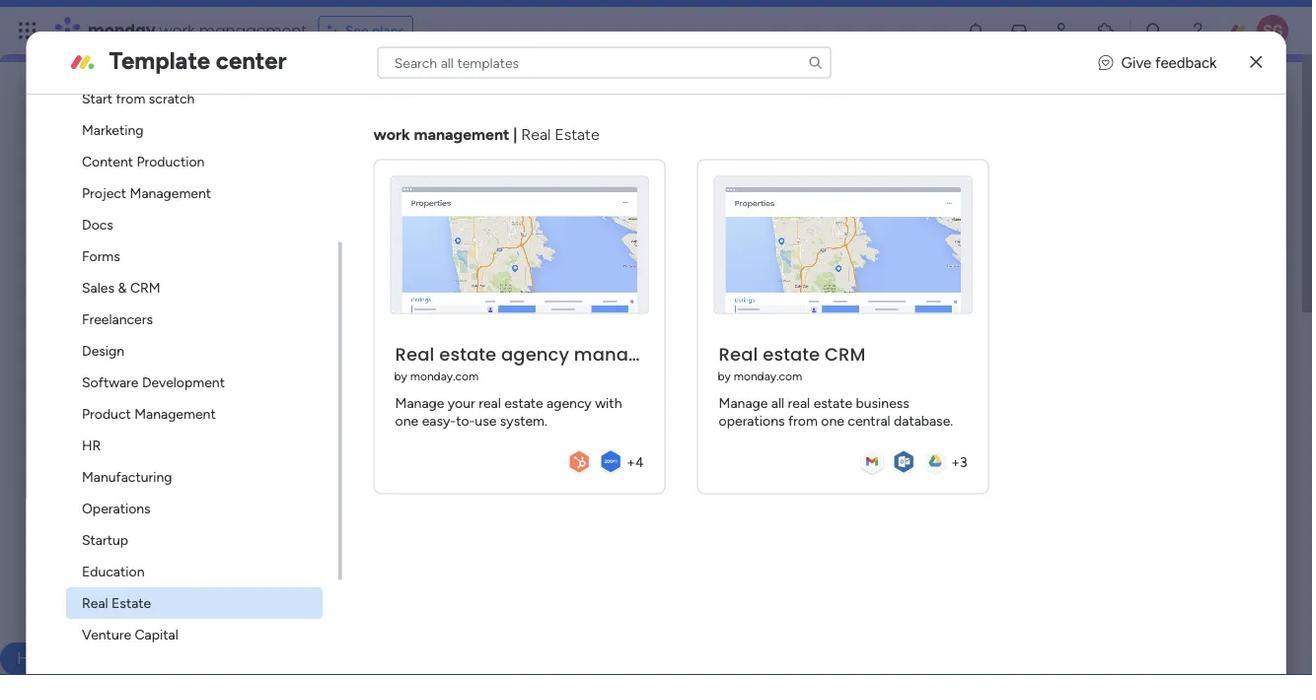 Task type: locate. For each thing, give the bounding box(es) containing it.
and down processes,
[[328, 348, 351, 365]]

your inside manage your real estate agency with one easy-to-use system.
[[448, 395, 475, 411]]

0 vertical spatial management
[[129, 185, 211, 202]]

and
[[235, 306, 258, 323], [304, 327, 326, 344], [328, 348, 351, 365]]

explore
[[198, 394, 244, 411]]

+
[[627, 454, 635, 471], [951, 454, 960, 471]]

management
[[129, 185, 211, 202], [134, 406, 215, 423]]

estate
[[555, 125, 600, 144], [111, 595, 151, 612]]

in
[[434, 306, 445, 323]]

0 horizontal spatial manage
[[183, 306, 232, 323]]

1 horizontal spatial manage
[[395, 395, 444, 411]]

notifications image
[[966, 21, 986, 40]]

monday.com inside real estate agency management by monday.com
[[410, 369, 479, 383]]

real inside 'work management templates' element
[[81, 595, 108, 612]]

forms
[[81, 248, 120, 265]]

by inside real estate agency management by monday.com
[[394, 369, 407, 383]]

software development
[[81, 374, 224, 391]]

1 horizontal spatial crm
[[825, 342, 866, 367]]

monday
[[88, 19, 155, 41], [399, 327, 449, 344]]

tasks,
[[655, 306, 690, 323]]

getting
[[233, 503, 294, 524]]

real inside real estate crm by monday.com
[[719, 342, 758, 367]]

&
[[117, 280, 126, 296]]

work management | real estate
[[374, 125, 600, 144]]

by up operations at the right bottom of page
[[718, 369, 731, 383]]

with
[[595, 395, 622, 411], [359, 503, 394, 524]]

estate down unified
[[439, 342, 496, 367]]

1 horizontal spatial +
[[951, 454, 960, 471]]

real up the venture
[[81, 595, 108, 612]]

management inside real estate agency management by monday.com
[[574, 342, 700, 367]]

crm up manage all real estate business operations from one central database.
[[825, 342, 866, 367]]

start from scratch
[[81, 90, 194, 107]]

explore work management templates
[[198, 394, 428, 411]]

one
[[448, 306, 471, 323], [395, 412, 418, 429], [821, 412, 844, 429]]

real inside real estate agency management by monday.com
[[395, 342, 435, 367]]

1 horizontal spatial your
[[448, 395, 475, 411]]

manage up advanced
[[183, 306, 232, 323]]

1 horizontal spatial with
[[595, 395, 622, 411]]

work management templates element
[[46, 83, 338, 676]]

1 by from the left
[[394, 369, 407, 383]]

estate inside manage all real estate business operations from one central database.
[[814, 395, 852, 411]]

1 monday.com from the left
[[410, 369, 479, 383]]

processes,
[[330, 327, 396, 344]]

one right the in
[[448, 306, 471, 323]]

1 vertical spatial monday
[[399, 327, 449, 344]]

crm inside real estate crm by monday.com
[[825, 342, 866, 367]]

scratch
[[148, 90, 194, 107]]

and down aspects
[[304, 327, 326, 344]]

manage up easy-
[[395, 395, 444, 411]]

2 horizontal spatial one
[[821, 412, 844, 429]]

with inside dropdown button
[[359, 503, 394, 524]]

sales
[[81, 280, 114, 296]]

0 horizontal spatial estate
[[111, 595, 151, 612]]

None search field
[[378, 47, 831, 78]]

1 real from the left
[[479, 395, 501, 411]]

1 horizontal spatial to
[[693, 306, 706, 323]]

real for crm
[[788, 395, 810, 411]]

place.
[[521, 306, 557, 323]]

agency down place.
[[501, 342, 569, 367]]

to right you
[[638, 327, 652, 344]]

one left central
[[821, 412, 844, 429]]

0 vertical spatial with
[[595, 395, 622, 411]]

venture
[[81, 627, 131, 644]]

1 vertical spatial agency
[[547, 395, 592, 411]]

by inside real estate crm by monday.com
[[718, 369, 731, 383]]

manage inside manage your real estate agency with one easy-to-use system.
[[395, 395, 444, 411]]

see plans button
[[318, 16, 413, 45]]

v2 user feedback image
[[1099, 52, 1113, 74]]

0 horizontal spatial to
[[638, 327, 652, 344]]

0 horizontal spatial with
[[359, 503, 394, 524]]

all
[[285, 306, 298, 323], [771, 395, 784, 411]]

by up templates on the bottom left
[[394, 369, 407, 383]]

real inside manage all real estate business operations from one central database.
[[788, 395, 810, 411]]

give
[[1121, 54, 1152, 71]]

1 vertical spatial your
[[448, 395, 475, 411]]

2 real from the left
[[788, 395, 810, 411]]

real up use
[[479, 395, 501, 411]]

1 horizontal spatial estate
[[555, 125, 600, 144]]

one inside manage all real estate business operations from one central database.
[[821, 412, 844, 429]]

monday.com
[[410, 369, 479, 383], [734, 369, 802, 383]]

estate up the system.
[[504, 395, 543, 411]]

estate up central
[[814, 395, 852, 411]]

by
[[394, 369, 407, 383], [718, 369, 731, 383]]

1 vertical spatial crm
[[825, 342, 866, 367]]

real down real estate crm by monday.com
[[788, 395, 810, 411]]

template
[[109, 46, 210, 75]]

0 vertical spatial all
[[285, 306, 298, 323]]

content
[[81, 153, 133, 170]]

monday up template
[[88, 19, 155, 41]]

2 horizontal spatial and
[[328, 348, 351, 365]]

0 vertical spatial your
[[370, 306, 397, 323]]

1 vertical spatial all
[[771, 395, 784, 411]]

0 horizontal spatial by
[[394, 369, 407, 383]]

from
[[115, 90, 145, 107], [788, 412, 818, 429]]

to
[[693, 306, 706, 323], [638, 327, 652, 344]]

0 horizontal spatial monday
[[88, 19, 155, 41]]

1 horizontal spatial all
[[771, 395, 784, 411]]

inbox image
[[1009, 21, 1029, 40]]

0 vertical spatial agency
[[501, 342, 569, 367]]

1 vertical spatial management
[[134, 406, 215, 423]]

estate up venture capital
[[111, 595, 151, 612]]

system.
[[500, 412, 547, 429]]

management down production
[[129, 185, 211, 202]]

with inside manage your real estate agency with one easy-to-use system.
[[595, 395, 622, 411]]

0 horizontal spatial crm
[[130, 280, 160, 296]]

1 vertical spatial and
[[304, 327, 326, 344]]

real down the in
[[395, 342, 435, 367]]

from right start
[[115, 90, 145, 107]]

+ for 3
[[951, 454, 960, 471]]

0 horizontal spatial from
[[115, 90, 145, 107]]

crm right &
[[130, 280, 160, 296]]

center
[[216, 46, 287, 75]]

manage inside manage all real estate business operations from one central database.
[[719, 395, 768, 411]]

help
[[17, 649, 52, 669]]

+ up getting started with work management dropdown button
[[627, 454, 635, 471]]

estate inside manage your real estate agency with one easy-to-use system.
[[504, 395, 543, 411]]

1 horizontal spatial real
[[788, 395, 810, 411]]

0 horizontal spatial your
[[370, 306, 397, 323]]

apps image
[[1096, 21, 1116, 40]]

estate inside 'work management templates' element
[[111, 595, 151, 612]]

crm inside 'work management templates' element
[[130, 280, 160, 296]]

with down you
[[595, 395, 622, 411]]

monday.com down shared
[[410, 369, 479, 383]]

1 vertical spatial from
[[788, 412, 818, 429]]

manage
[[183, 306, 232, 323], [395, 395, 444, 411], [719, 395, 768, 411]]

2 monday.com from the left
[[734, 369, 802, 383]]

your right of
[[370, 306, 397, 323]]

1 horizontal spatial one
[[448, 306, 471, 323]]

close image
[[1250, 55, 1262, 70]]

0 horizontal spatial monday.com
[[410, 369, 479, 383]]

your up the to-
[[448, 395, 475, 411]]

crm
[[130, 280, 160, 296], [825, 342, 866, 367]]

to right tasks,
[[693, 306, 706, 323]]

+ down 'database.'
[[951, 454, 960, 471]]

0 horizontal spatial real
[[479, 395, 501, 411]]

management inside dropdown button
[[441, 503, 546, 524]]

0 vertical spatial estate
[[555, 125, 600, 144]]

help image
[[1188, 21, 1208, 40]]

2 by from the left
[[718, 369, 731, 383]]

0 vertical spatial crm
[[130, 280, 160, 296]]

1 vertical spatial with
[[359, 503, 394, 524]]

freelancers
[[81, 311, 153, 328]]

estate up manage all real estate business operations from one central database.
[[763, 342, 820, 367]]

all up operations at the right bottom of page
[[771, 395, 784, 411]]

+ 3
[[951, 454, 967, 471]]

1 horizontal spatial monday.com
[[734, 369, 802, 383]]

1 horizontal spatial by
[[718, 369, 731, 383]]

work
[[159, 19, 195, 41], [223, 125, 293, 163], [374, 125, 410, 144], [238, 254, 276, 275], [400, 306, 430, 323], [452, 327, 482, 344], [241, 348, 271, 365], [248, 394, 278, 411], [398, 503, 437, 524]]

real estate agency management by monday.com
[[394, 342, 700, 383]]

management down development on the bottom left
[[134, 406, 215, 423]]

your inside manage and run all aspects of your work in one unified place. from everyday tasks, to advanced projects, and processes, monday work management allows you to connect the dots, work smarter, and achieve shared goals.
[[370, 306, 397, 323]]

real
[[479, 395, 501, 411], [788, 395, 810, 411]]

1 horizontal spatial monday
[[399, 327, 449, 344]]

real for agency
[[479, 395, 501, 411]]

manage for real estate agency management
[[395, 395, 444, 411]]

manage for real estate crm
[[719, 395, 768, 411]]

goals.
[[450, 348, 485, 365]]

from right operations at the right bottom of page
[[788, 412, 818, 429]]

estate right |
[[555, 125, 600, 144]]

2 horizontal spatial manage
[[719, 395, 768, 411]]

0 vertical spatial from
[[115, 90, 145, 107]]

and left run
[[235, 306, 258, 323]]

real inside manage your real estate agency with one easy-to-use system.
[[479, 395, 501, 411]]

easy-
[[422, 412, 456, 429]]

0 horizontal spatial all
[[285, 306, 298, 323]]

2 + from the left
[[951, 454, 960, 471]]

one down templates on the bottom left
[[395, 412, 418, 429]]

agency down real estate agency management by monday.com
[[547, 395, 592, 411]]

1 vertical spatial estate
[[111, 595, 151, 612]]

development
[[142, 374, 224, 391]]

monday.com up operations at the right bottom of page
[[734, 369, 802, 383]]

project management
[[81, 185, 211, 202]]

started
[[298, 503, 355, 524]]

template center
[[109, 46, 287, 75]]

manage and run all aspects of your work in one unified place. from everyday tasks, to advanced projects, and processes, monday work management allows you to connect the dots, work smarter, and achieve shared goals.
[[183, 306, 706, 365]]

1 horizontal spatial from
[[788, 412, 818, 429]]

work inside button
[[248, 394, 278, 411]]

getting started with work management
[[233, 503, 546, 524]]

your
[[370, 306, 397, 323], [448, 395, 475, 411]]

0 horizontal spatial and
[[235, 306, 258, 323]]

crm for &
[[130, 280, 160, 296]]

dots,
[[206, 348, 237, 365]]

real for real estate agency management by monday.com
[[395, 342, 435, 367]]

design
[[81, 343, 124, 360]]

docs
[[81, 217, 113, 233]]

to-
[[456, 412, 475, 429]]

agency inside real estate agency management by monday.com
[[501, 342, 569, 367]]

real right "connect"
[[719, 342, 758, 367]]

0 vertical spatial monday
[[88, 19, 155, 41]]

2 vertical spatial and
[[328, 348, 351, 365]]

sales & crm
[[81, 280, 160, 296]]

from inside manage all real estate business operations from one central database.
[[788, 412, 818, 429]]

from
[[560, 306, 592, 323]]

with right "started" at the bottom
[[359, 503, 394, 524]]

1 + from the left
[[627, 454, 635, 471]]

0 vertical spatial to
[[693, 306, 706, 323]]

management for product management
[[134, 406, 215, 423]]

manage up operations at the right bottom of page
[[719, 395, 768, 411]]

one inside manage and run all aspects of your work in one unified place. from everyday tasks, to advanced projects, and processes, monday work management allows you to connect the dots, work smarter, and achieve shared goals.
[[448, 306, 471, 323]]

agency
[[501, 342, 569, 367], [547, 395, 592, 411]]

hr
[[81, 438, 101, 454]]

all right run
[[285, 306, 298, 323]]

|
[[513, 125, 517, 144]]

monday up shared
[[399, 327, 449, 344]]

0 vertical spatial and
[[235, 306, 258, 323]]

0 horizontal spatial +
[[627, 454, 635, 471]]

business
[[856, 395, 909, 411]]

central
[[848, 412, 890, 429]]

real right |
[[521, 125, 551, 144]]

0 horizontal spatial one
[[395, 412, 418, 429]]



Task type: vqa. For each thing, say whether or not it's contained in the screenshot.
started
yes



Task type: describe. For each thing, give the bounding box(es) containing it.
plans
[[372, 22, 405, 39]]

startup
[[81, 532, 128, 549]]

invite members image
[[1053, 21, 1072, 40]]

real estate crm by monday.com
[[718, 342, 866, 383]]

achieve
[[354, 348, 402, 365]]

work inside dropdown button
[[398, 503, 437, 524]]

feedback
[[1155, 54, 1217, 71]]

start
[[81, 90, 112, 107]]

1 vertical spatial to
[[638, 327, 652, 344]]

product management
[[81, 406, 215, 423]]

all inside manage all real estate business operations from one central database.
[[771, 395, 784, 411]]

see
[[345, 22, 369, 39]]

templates
[[366, 394, 428, 411]]

all inside manage and run all aspects of your work in one unified place. from everyday tasks, to advanced projects, and processes, monday work management allows you to connect the dots, work smarter, and achieve shared goals.
[[285, 306, 298, 323]]

Search all templates search field
[[378, 47, 831, 78]]

production
[[136, 153, 204, 170]]

real for real estate crm by monday.com
[[719, 342, 758, 367]]

run
[[261, 306, 281, 323]]

software
[[81, 374, 138, 391]]

everyday
[[595, 306, 651, 323]]

real for real estate
[[81, 595, 108, 612]]

1 horizontal spatial and
[[304, 327, 326, 344]]

project
[[81, 185, 126, 202]]

of
[[353, 306, 366, 323]]

+ 4
[[627, 454, 644, 471]]

search image
[[808, 55, 823, 71]]

search everything image
[[1144, 21, 1164, 40]]

operations
[[719, 412, 785, 429]]

from inside 'work management templates' element
[[115, 90, 145, 107]]

content production
[[81, 153, 204, 170]]

the
[[183, 348, 203, 365]]

monday inside manage and run all aspects of your work in one unified place. from everyday tasks, to advanced projects, and processes, monday work management allows you to connect the dots, work smarter, and achieve shared goals.
[[399, 327, 449, 344]]

database.
[[894, 412, 953, 429]]

you
[[612, 327, 635, 344]]

education
[[81, 564, 144, 581]]

management inside manage and run all aspects of your work in one unified place. from everyday tasks, to advanced projects, and processes, monday work management allows you to connect the dots, work smarter, and achieve shared goals.
[[486, 327, 567, 344]]

work management product
[[238, 254, 453, 275]]

see plans
[[345, 22, 405, 39]]

sam green image
[[1257, 15, 1288, 46]]

estate inside real estate crm by monday.com
[[763, 342, 820, 367]]

+ for 4
[[627, 454, 635, 471]]

explore work management templates button
[[183, 387, 444, 418]]

operations
[[81, 501, 150, 517]]

monday.com inside real estate crm by monday.com
[[734, 369, 802, 383]]

projects,
[[246, 327, 300, 344]]

help button
[[0, 643, 69, 676]]

venture capital
[[81, 627, 178, 644]]

use
[[475, 412, 497, 429]]

allows
[[571, 327, 609, 344]]

3
[[960, 454, 967, 471]]

crm for estate
[[825, 342, 866, 367]]

select product image
[[18, 21, 37, 40]]

shared
[[405, 348, 446, 365]]

work management
[[223, 125, 488, 163]]

capital
[[134, 627, 178, 644]]

smarter,
[[274, 348, 325, 365]]

management inside button
[[281, 394, 363, 411]]

aspects
[[301, 306, 350, 323]]

4
[[635, 454, 644, 471]]

management for project management
[[129, 185, 211, 202]]

connect
[[655, 327, 706, 344]]

one inside manage your real estate agency with one easy-to-use system.
[[395, 412, 418, 429]]

manage your real estate agency with one easy-to-use system.
[[395, 395, 622, 429]]

give feedback link
[[1099, 52, 1217, 74]]

unified
[[475, 306, 517, 323]]

manage inside manage and run all aspects of your work in one unified place. from everyday tasks, to advanced projects, and processes, monday work management allows you to connect the dots, work smarter, and achieve shared goals.
[[183, 306, 232, 323]]

monday work management
[[88, 19, 307, 41]]

real estate
[[81, 595, 151, 612]]

manufacturing
[[81, 469, 172, 486]]

product
[[81, 406, 131, 423]]

marketing
[[81, 122, 143, 139]]

manage all real estate business operations from one central database.
[[719, 395, 953, 429]]

getting started with work management button
[[159, 476, 1143, 553]]

give feedback
[[1121, 54, 1217, 71]]

advanced
[[183, 327, 243, 344]]

agency inside manage your real estate agency with one easy-to-use system.
[[547, 395, 592, 411]]

estate inside real estate agency management by monday.com
[[439, 342, 496, 367]]

product
[[390, 254, 453, 275]]



